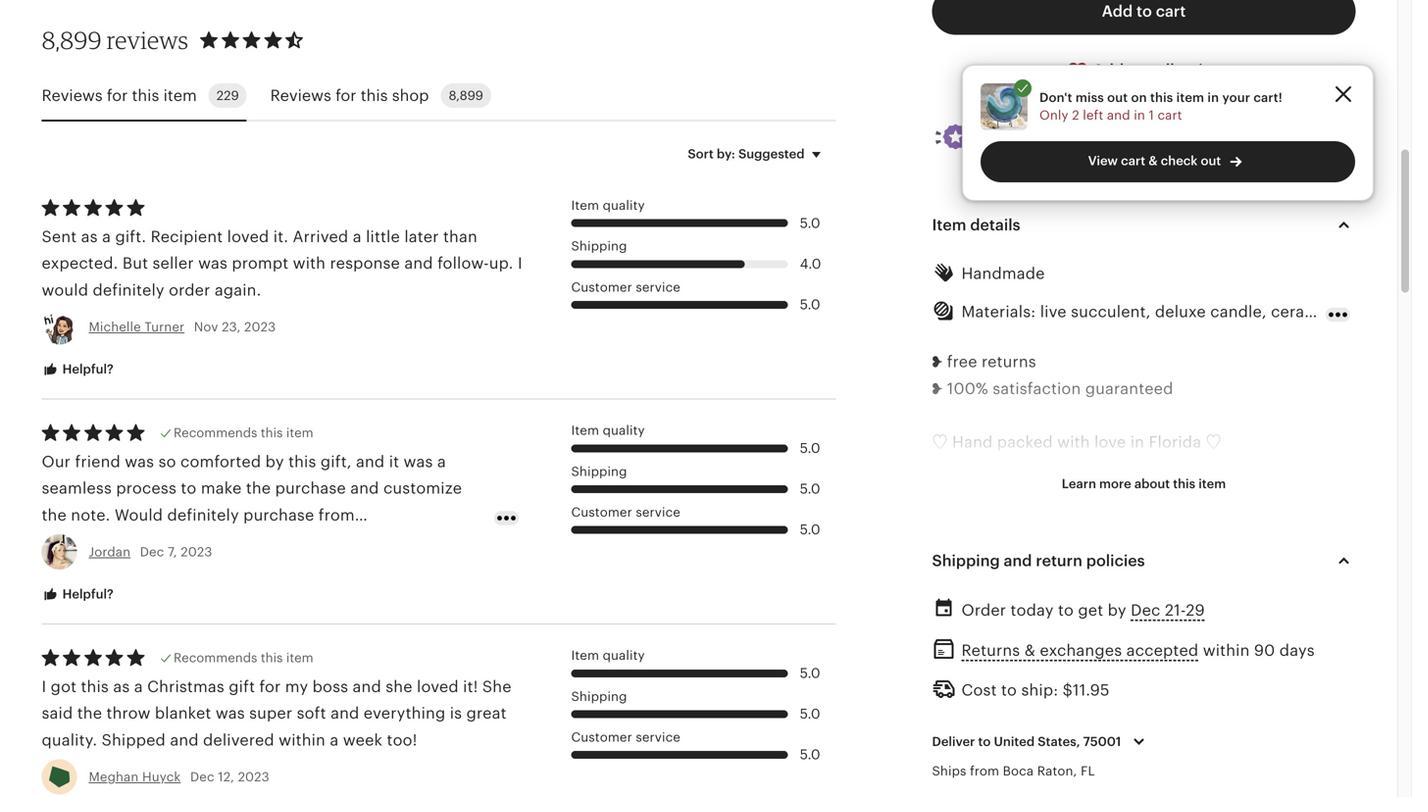 Task type: describe. For each thing, give the bounding box(es) containing it.
any
[[1237, 132, 1259, 147]]

florida
[[1149, 433, 1202, 451]]

hygge up corporate
[[1140, 700, 1188, 718]]

team,
[[1089, 727, 1133, 744]]

1 vertical spatial by
[[1108, 602, 1127, 619]]

0 horizontal spatial gifts
[[1025, 727, 1059, 744]]

item details button
[[915, 201, 1374, 248]]

1 vertical spatial cozy
[[932, 673, 968, 691]]

to inside deliver to united states, 75001 dropdown button
[[978, 734, 991, 749]]

day
[[1205, 780, 1232, 797]]

throw
[[106, 705, 151, 723]]

comforted
[[181, 453, 261, 471]]

item for jordan dec 7, 2023
[[571, 423, 599, 438]]

2 customer service from the top
[[571, 505, 681, 520]]

a left the box
[[1062, 487, 1071, 504]]

as inside the i got this as a christmas gift for my boss and she loved it! she said the throw blanket was super soft and everything is great quality. shipped and delivered within a week too!
[[113, 678, 130, 696]]

got
[[51, 678, 77, 696]]

again
[[184, 533, 225, 551]]

tab list containing reviews for this item
[[42, 72, 836, 122]]

will
[[263, 533, 289, 551]]

2 item quality from the top
[[571, 423, 645, 438]]

this up super
[[261, 651, 283, 666]]

8,899 for 8,899
[[449, 88, 483, 103]]

gift inside the i got this as a christmas gift for my boss and she loved it! she said the throw blanket was super soft and everything is great quality. shipped and delivered within a week too!
[[229, 678, 255, 696]]

note.
[[71, 506, 110, 524]]

service for i got this as a christmas gift for my boss and she loved it! she said the throw blanket was super soft and everything is great quality. shipped and delivered within a week too!
[[636, 730, 681, 745]]

star seller.
[[991, 114, 1059, 129]]

item inside dropdown button
[[1199, 477, 1226, 492]]

fl
[[1081, 764, 1095, 779]]

for down extra
[[1311, 700, 1332, 718]]

guaranteed
[[1085, 380, 1174, 398]]

1 vertical spatial purchase
[[243, 506, 314, 524]]

recommending
[[317, 533, 434, 551]]

messages
[[1263, 132, 1324, 147]]

this inside don't miss out on this item in your cart! only 2 left and in 1 cart
[[1150, 90, 1173, 105]]

cart inside 'button'
[[1156, 2, 1186, 20]]

♡ right florida
[[1206, 433, 1222, 451]]

she
[[386, 678, 413, 696]]

2 ❥ from the top
[[932, 380, 943, 398]]

bow/ribbon
[[1187, 487, 1280, 504]]

to inside this seller consistently earned 5-star reviews, shipped on time, and replied quickly to any messages they received.
[[1221, 132, 1234, 147]]

it!
[[463, 678, 478, 696]]

a up throw
[[134, 678, 143, 696]]

and up recommending
[[350, 480, 379, 497]]

item up my
[[286, 651, 314, 666]]

shop
[[392, 87, 429, 104]]

from inside the our friend was so comforted by this gift, and it was a seamless process to make the purchase and customize the note. would definitely purchase from untiethebowgifts again and will be recommending them going forward!
[[319, 506, 355, 524]]

this inside the our friend was so comforted by this gift, and it was a seamless process to make the purchase and customize the note. would definitely purchase from untiethebowgifts again and will be recommending them going forward!
[[288, 453, 316, 471]]

ships from boca raton, fl
[[932, 764, 1095, 779]]

going
[[42, 560, 86, 577]]

reviews for reviews for this item
[[42, 87, 103, 104]]

add to cart
[[1102, 2, 1186, 20]]

2 5.0 from the top
[[800, 297, 821, 312]]

shipping for jordan dec 7, 2023
[[571, 464, 627, 479]]

a left gift.
[[102, 228, 111, 246]]

seller inside sent as a gift. recipient loved it. arrived a little later than expected. but seller was prompt with response and follow-up. i would definitely order again.
[[153, 255, 194, 272]]

my
[[285, 678, 308, 696]]

4 5.0 from the top
[[800, 481, 821, 497]]

days
[[1280, 642, 1315, 660]]

to inside add to cart 'button'
[[1137, 2, 1152, 20]]

check
[[1161, 153, 1198, 168]]

90
[[1254, 642, 1275, 660]]

1 horizontal spatial her,
[[1065, 647, 1094, 664]]

on inside this seller consistently earned 5-star reviews, shipped on time, and replied quickly to any messages they received.
[[1045, 132, 1061, 147]]

0 horizontal spatial her,
[[958, 700, 987, 718]]

gift.
[[115, 228, 146, 246]]

appreciation
[[932, 753, 1029, 771]]

about
[[1135, 477, 1170, 492]]

cart inside don't miss out on this item in your cart! only 2 left and in 1 cart
[[1158, 108, 1182, 123]]

your
[[1223, 90, 1251, 105]]

to right cost
[[1001, 681, 1017, 699]]

meghan huyck dec 12, 2023
[[89, 770, 269, 785]]

i inside sent as a gift. recipient loved it. arrived a little later than expected. but seller was prompt with response and follow-up. i would definitely order again.
[[518, 255, 522, 272]]

2023 for christmas
[[238, 770, 269, 785]]

❥ free returns ❥ 100% satisfaction guaranteed
[[932, 353, 1174, 398]]

forward!
[[90, 560, 154, 577]]

view cart & check out
[[1088, 153, 1221, 168]]

1 horizontal spatial out
[[1201, 153, 1221, 168]]

a left 'little'
[[353, 228, 362, 246]]

to inside the our friend was so comforted by this gift, and it was a seamless process to make the purchase and customize the note. would definitely purchase from untiethebowgifts again and will be recommending them going forward!
[[181, 480, 197, 497]]

3 5.0 from the top
[[800, 440, 821, 456]]

for up women, on the bottom of the page
[[932, 700, 954, 718]]

jordan dec 7, 2023
[[89, 545, 212, 560]]

shipped
[[102, 732, 166, 749]]

item inside don't miss out on this item in your cart! only 2 left and in 1 cart
[[1177, 90, 1205, 105]]

super
[[249, 705, 293, 723]]

week
[[343, 732, 383, 749]]

shipping inside dropdown button
[[932, 552, 1000, 570]]

the for a
[[77, 705, 102, 723]]

within inside the i got this as a christmas gift for my boss and she loved it! she said the throw blanket was super soft and everything is great quality. shipped and delivered within a week too!
[[279, 732, 326, 749]]

the for comforted
[[246, 480, 271, 497]]

cart!
[[1254, 90, 1283, 105]]

extra
[[1285, 647, 1324, 664]]

shipped
[[991, 132, 1041, 147]]

item for michelle turner nov 23, 2023
[[571, 198, 599, 213]]

it.
[[273, 228, 288, 246]]

returns & exchanges accepted within 90 days
[[962, 642, 1315, 660]]

so
[[158, 453, 176, 471]]

2 vertical spatial gifts
[[1069, 753, 1103, 771]]

soft
[[297, 705, 326, 723]]

satisfaction
[[993, 380, 1081, 398]]

star
[[991, 114, 1017, 129]]

2 quality from the top
[[603, 423, 645, 438]]

ivory
[[1145, 487, 1183, 504]]

returns
[[962, 642, 1020, 660]]

item up the our friend was so comforted by this gift, and it was a seamless process to make the purchase and customize the note. would definitely purchase from untiethebowgifts again and will be recommending them going forward!
[[286, 426, 314, 441]]

cost to ship: $ 11.95
[[962, 681, 1110, 699]]

customer service for sent as a gift. recipient loved it. arrived a little later than expected. but seller was prompt with response and follow-up. i would definitely order again.
[[571, 280, 681, 295]]

by inside the our friend was so comforted by this gift, and it was a seamless process to make the purchase and customize the note. would definitely purchase from untiethebowgifts again and will be recommending them going forward!
[[265, 453, 284, 471]]

for left shop
[[336, 87, 356, 104]]

2 vertical spatial in
[[1131, 433, 1145, 451]]

out inside don't miss out on this item in your cart! only 2 left and in 1 cart
[[1107, 90, 1128, 105]]

1 vertical spatial from
[[970, 764, 1000, 779]]

and inside don't miss out on this item in your cart! only 2 left and in 1 cart
[[1107, 108, 1131, 123]]

7,
[[168, 545, 177, 560]]

get
[[1078, 602, 1104, 619]]

2 horizontal spatial gifts
[[1272, 700, 1306, 718]]

service for sent as a gift. recipient loved it. arrived a little later than expected. but seller was prompt with response and follow-up. i would definitely order again.
[[636, 280, 681, 295]]

our friend was so comforted by this gift, and it was a seamless process to make the purchase and customize the note. would definitely purchase from untiethebowgifts again and will be recommending them going forward!
[[42, 453, 478, 577]]

1 holiday from the left
[[1166, 753, 1222, 771]]

loved inside the i got this as a christmas gift for my boss and she loved it! she said the throw blanket was super soft and everything is great quality. shipped and delivered within a week too!
[[417, 678, 459, 696]]

12,
[[218, 770, 234, 785]]

quality for i got this as a christmas gift for my boss and she loved it! she said the throw blanket was super soft and everything is great quality. shipped and delivered within a week too!
[[603, 648, 645, 663]]

boss
[[313, 678, 348, 696]]

for down 11.95
[[1076, 700, 1098, 718]]

hygge down package,
[[1127, 673, 1175, 691]]

exchanges
[[1040, 642, 1122, 660]]

would
[[42, 281, 88, 299]]

seller inside this seller consistently earned 5-star reviews, shipped on time, and replied quickly to any messages they received.
[[1091, 114, 1125, 129]]

2023 for loved
[[244, 320, 276, 334]]

deliver
[[932, 734, 975, 749]]

2 horizontal spatial her,
[[1133, 753, 1162, 771]]

sort
[[688, 147, 714, 161]]

recommends this item for 2023
[[174, 426, 314, 441]]

1 vertical spatial dec
[[1131, 602, 1161, 619]]

quality for sent as a gift. recipient loved it. arrived a little later than expected. but seller was prompt with response and follow-up. i would definitely order again.
[[603, 198, 645, 213]]

▬▬▬▬▬▬▬▬▬▬▬▬▬▬▬▬
[[932, 593, 1186, 611]]

and left she
[[353, 678, 381, 696]]

packed
[[952, 487, 1007, 504]]

2 horizontal spatial with
[[1108, 487, 1140, 504]]

i inside the i got this as a christmas gift for my boss and she loved it! she said the throw blanket was super soft and everything is great quality. shipped and delivered within a week too!
[[42, 678, 46, 696]]

1 vertical spatial gifts,
[[1226, 753, 1265, 771]]

2
[[1072, 108, 1080, 123]]

i got this as a christmas gift for my boss and she loved it! she said the throw blanket was super soft and everything is great quality. shipped and delivered within a week too!
[[42, 678, 512, 749]]

reviews for this item
[[42, 87, 197, 104]]

don't
[[1040, 90, 1073, 105]]

1 horizontal spatial dec
[[190, 770, 214, 785]]

cost
[[962, 681, 997, 699]]

time,
[[1064, 132, 1096, 147]]

this inside the i got this as a christmas gift for my boss and she loved it! she said the throw blanket was super soft and everything is great quality. shipped and delivered within a week too!
[[81, 678, 109, 696]]

helpful? button for 4.0
[[27, 352, 128, 388]]

care package for her, care package, cozy gift, extra cozy gift, hygge gift box, hygge gift basket, gift basket for her, gift basket for him, hygge gift ideas, gifts for women, fall gifts for team, corporate gifts, appreciation gift, gifts for her, holiday gifts, holiday gift basket, valentine's gifts, valentine's day gift
[[932, 647, 1356, 797]]

recommends for 12,
[[174, 651, 257, 666]]

for inside the i got this as a christmas gift for my boss and she loved it! she said the throw blanket was super soft and everything is great quality. shipped and delivered within a week too!
[[259, 678, 281, 696]]

learn more about this item button
[[1047, 467, 1241, 502]]

1 vertical spatial basket
[[1022, 700, 1072, 718]]

again.
[[215, 281, 261, 299]]

and down the boss
[[331, 705, 359, 723]]

definitely inside the our friend was so comforted by this gift, and it was a seamless process to make the purchase and customize the note. would definitely purchase from untiethebowgifts again and will be recommending them going forward!
[[167, 506, 239, 524]]

1 vertical spatial in
[[1134, 108, 1145, 123]]

returns & exchanges accepted button
[[962, 637, 1199, 665]]

package,
[[1136, 647, 1206, 664]]

1 valentine's from the left
[[992, 780, 1072, 797]]

later
[[404, 228, 439, 246]]

for left team,
[[1063, 727, 1085, 744]]

0 vertical spatial dec
[[140, 545, 164, 560]]

0 vertical spatial basket
[[1300, 673, 1350, 691]]

was up process
[[125, 453, 154, 471]]

shipping for michelle turner nov 23, 2023
[[571, 239, 627, 254]]

add
[[1102, 2, 1133, 20]]

2 vertical spatial cart
[[1121, 153, 1146, 168]]

women,
[[932, 727, 993, 744]]

item left 229
[[163, 87, 197, 104]]

order
[[962, 602, 1006, 619]]

2 valentine's from the left
[[1120, 780, 1201, 797]]

too!
[[387, 732, 417, 749]]

said
[[42, 705, 73, 723]]

definitely inside sent as a gift. recipient loved it. arrived a little later than expected. but seller was prompt with response and follow-up. i would definitely order again.
[[93, 281, 165, 299]]

1 horizontal spatial &
[[1149, 153, 1158, 168]]

our
[[42, 453, 71, 471]]



Task type: vqa. For each thing, say whether or not it's contained in the screenshot.
"this" inside the 'CodeSynthetica made this item with help from Printify, FL, United States'
no



Task type: locate. For each thing, give the bounding box(es) containing it.
1 vertical spatial item quality
[[571, 423, 645, 438]]

1 horizontal spatial on
[[1131, 90, 1147, 105]]

gift, down "package" on the bottom
[[972, 673, 1003, 691]]

christmas
[[147, 678, 225, 696]]

0 vertical spatial cart
[[1156, 2, 1186, 20]]

cozy left 90
[[1210, 647, 1245, 664]]

deliver to united states, 75001
[[932, 734, 1121, 749]]

dec left 21-
[[1131, 602, 1161, 619]]

customer service for i got this as a christmas gift for my boss and she loved it! she said the throw blanket was super soft and everything is great quality. shipped and delivered within a week too!
[[571, 730, 681, 745]]

8,899 right shop
[[449, 88, 483, 103]]

packed
[[997, 433, 1053, 451]]

0 horizontal spatial cozy
[[932, 673, 968, 691]]

1 vertical spatial with
[[1057, 433, 1090, 451]]

item
[[163, 87, 197, 104], [1177, 90, 1205, 105], [286, 426, 314, 441], [1199, 477, 1226, 492], [286, 651, 314, 666]]

package
[[970, 647, 1035, 664]]

1 5.0 from the top
[[800, 215, 821, 231]]

0 horizontal spatial dec
[[140, 545, 164, 560]]

1 vertical spatial helpful? button
[[27, 577, 128, 613]]

0 vertical spatial definitely
[[93, 281, 165, 299]]

0 vertical spatial item quality
[[571, 198, 645, 213]]

free
[[947, 353, 977, 371]]

loved
[[227, 228, 269, 246], [417, 678, 459, 696]]

customer for i got this as a christmas gift for my boss and she loved it! she said the throw blanket was super soft and everything is great quality. shipped and delivered within a week too!
[[571, 730, 632, 745]]

was inside sent as a gift. recipient loved it. arrived a little later than expected. but seller was prompt with response and follow-up. i would definitely order again.
[[198, 255, 228, 272]]

valentine's
[[992, 780, 1072, 797], [1120, 780, 1201, 797]]

cozy
[[1210, 647, 1245, 664], [932, 673, 968, 691]]

to down earned
[[1221, 132, 1234, 147]]

little
[[366, 228, 400, 246]]

1 recommends from the top
[[174, 426, 257, 441]]

1 vertical spatial gifts
[[1025, 727, 1059, 744]]

0 horizontal spatial with
[[293, 255, 326, 272]]

purchase up the will
[[243, 506, 314, 524]]

recommends for 2023
[[174, 426, 257, 441]]

fall
[[997, 727, 1021, 744]]

shipping for meghan huyck dec 12, 2023
[[571, 689, 627, 704]]

0 horizontal spatial from
[[319, 506, 355, 524]]

more
[[1100, 477, 1132, 492]]

she
[[482, 678, 512, 696]]

her, down cost
[[958, 700, 987, 718]]

her,
[[1065, 647, 1094, 664], [958, 700, 987, 718], [1133, 753, 1162, 771]]

1 customer service from the top
[[571, 280, 681, 295]]

as inside sent as a gift. recipient loved it. arrived a little later than expected. but seller was prompt with response and follow-up. i would definitely order again.
[[81, 228, 98, 246]]

and left "it"
[[356, 453, 385, 471]]

0 vertical spatial her,
[[1065, 647, 1094, 664]]

policies
[[1086, 552, 1145, 570]]

1 vertical spatial recommends
[[174, 651, 257, 666]]

helpful? button for 5.0
[[27, 577, 128, 613]]

care up box,
[[1098, 647, 1132, 664]]

1 horizontal spatial within
[[1203, 642, 1250, 660]]

0 vertical spatial service
[[636, 280, 681, 295]]

by right comforted
[[265, 453, 284, 471]]

care
[[932, 647, 966, 664], [1098, 647, 1132, 664]]

customer for sent as a gift. recipient loved it. arrived a little later than expected. but seller was prompt with response and follow-up. i would definitely order again.
[[571, 280, 632, 295]]

2 care from the left
[[1098, 647, 1132, 664]]

0 vertical spatial i
[[518, 255, 522, 272]]

6 5.0 from the top
[[800, 665, 821, 681]]

was up the order
[[198, 255, 228, 272]]

and up view
[[1099, 132, 1122, 147]]

response
[[330, 255, 400, 272]]

0 vertical spatial with
[[293, 255, 326, 272]]

order
[[169, 281, 210, 299]]

and inside sent as a gift. recipient loved it. arrived a little later than expected. but seller was prompt with response and follow-up. i would definitely order again.
[[404, 255, 433, 272]]

was right "it"
[[404, 453, 433, 471]]

handmade
[[962, 265, 1045, 282]]

0 horizontal spatial valentine's
[[992, 780, 1072, 797]]

care up cost
[[932, 647, 966, 664]]

♡ hand packed with love in florida ♡
[[932, 433, 1222, 451]]

quality
[[603, 198, 645, 213], [603, 423, 645, 438], [603, 648, 645, 663]]

a left the week
[[330, 732, 339, 749]]

reviews for reviews for this shop
[[270, 87, 331, 104]]

basket, down ships
[[932, 780, 987, 797]]

gifts,
[[1217, 727, 1256, 744], [1226, 753, 1265, 771], [1077, 780, 1116, 797]]

1 horizontal spatial basket
[[1300, 673, 1350, 691]]

0 vertical spatial cozy
[[1210, 647, 1245, 664]]

1 vertical spatial cart
[[1158, 108, 1182, 123]]

box,
[[1090, 673, 1123, 691]]

8,899 for 8,899 reviews
[[42, 26, 102, 55]]

1 vertical spatial customer
[[571, 505, 632, 520]]

item quality for sent as a gift. recipient loved it. arrived a little later than expected. but seller was prompt with response and follow-up. i would definitely order again.
[[571, 198, 645, 213]]

2 vertical spatial with
[[1108, 487, 1140, 504]]

1 horizontal spatial from
[[970, 764, 1000, 779]]

1 horizontal spatial loved
[[417, 678, 459, 696]]

1 horizontal spatial cozy
[[1210, 647, 1245, 664]]

this
[[132, 87, 159, 104], [361, 87, 388, 104], [1150, 90, 1173, 105], [261, 426, 283, 441], [288, 453, 316, 471], [1173, 477, 1196, 492], [261, 651, 283, 666], [81, 678, 109, 696]]

0 vertical spatial helpful? button
[[27, 352, 128, 388]]

0 vertical spatial seller
[[1091, 114, 1125, 129]]

from
[[319, 506, 355, 524], [970, 764, 1000, 779]]

in right love
[[1131, 433, 1145, 451]]

2 vertical spatial quality
[[603, 648, 645, 663]]

item
[[571, 198, 599, 213], [932, 216, 967, 234], [571, 423, 599, 438], [571, 648, 599, 663]]

today
[[1011, 602, 1054, 619]]

miss
[[1076, 90, 1104, 105]]

1 service from the top
[[636, 280, 681, 295]]

cart right 1
[[1158, 108, 1182, 123]]

2 holiday from the left
[[1270, 753, 1325, 771]]

tab list
[[42, 72, 836, 122]]

1 vertical spatial as
[[113, 678, 130, 696]]

recommends this item up my
[[174, 651, 314, 666]]

2 helpful? from the top
[[59, 587, 114, 602]]

and inside this seller consistently earned 5-star reviews, shipped on time, and replied quickly to any messages they received.
[[1099, 132, 1122, 147]]

1 vertical spatial helpful?
[[59, 587, 114, 602]]

8,899 reviews
[[42, 26, 189, 55]]

0 vertical spatial purchase
[[275, 480, 346, 497]]

1 vertical spatial seller
[[153, 255, 194, 272]]

sort by: suggested
[[688, 147, 805, 161]]

corporate
[[1137, 727, 1212, 744]]

1 helpful? from the top
[[59, 362, 114, 377]]

♡ left packed
[[932, 487, 948, 504]]

1 care from the left
[[932, 647, 966, 664]]

2 recommends from the top
[[174, 651, 257, 666]]

delivered
[[203, 732, 274, 749]]

i left got
[[42, 678, 46, 696]]

1 vertical spatial ❥
[[932, 380, 943, 398]]

everything
[[364, 705, 446, 723]]

1 vertical spatial 8,899
[[449, 88, 483, 103]]

0 vertical spatial from
[[319, 506, 355, 524]]

than
[[443, 228, 478, 246]]

valentine's down corporate
[[1120, 780, 1201, 797]]

♡ right bow/ribbon at the bottom
[[1284, 487, 1300, 504]]

5-
[[1254, 114, 1266, 129]]

this
[[1062, 114, 1088, 129]]

3 item quality from the top
[[571, 648, 645, 663]]

the down seamless
[[42, 506, 67, 524]]

3 customer service from the top
[[571, 730, 681, 745]]

1 horizontal spatial with
[[1057, 433, 1090, 451]]

2 vertical spatial gifts,
[[1077, 780, 1116, 797]]

1 vertical spatial customer service
[[571, 505, 681, 520]]

this up be
[[288, 453, 316, 471]]

0 horizontal spatial the
[[42, 506, 67, 524]]

gift, left extra
[[1250, 647, 1281, 664]]

this up 1
[[1150, 90, 1173, 105]]

this right about
[[1173, 477, 1196, 492]]

turner
[[145, 320, 185, 334]]

purchase
[[275, 480, 346, 497], [243, 506, 314, 524]]

was up delivered
[[216, 705, 245, 723]]

2 vertical spatial item quality
[[571, 648, 645, 663]]

0 vertical spatial in
[[1208, 90, 1219, 105]]

they
[[1328, 132, 1355, 147]]

1 vertical spatial on
[[1045, 132, 1061, 147]]

order today to get by dec 21-29
[[962, 602, 1205, 619]]

on inside don't miss out on this item in your cart! only 2 left and in 1 cart
[[1131, 90, 1147, 105]]

a inside the our friend was so comforted by this gift, and it was a seamless process to make the purchase and customize the note. would definitely purchase from untiethebowgifts again and will be recommending them going forward!
[[437, 453, 446, 471]]

1 horizontal spatial seller
[[1091, 114, 1125, 129]]

was inside the i got this as a christmas gift for my boss and she loved it! she said the throw blanket was super soft and everything is great quality. shipped and delivered within a week too!
[[216, 705, 245, 723]]

2 customer from the top
[[571, 505, 632, 520]]

i right 'up.'
[[518, 255, 522, 272]]

definitely
[[93, 281, 165, 299], [167, 506, 239, 524]]

2 vertical spatial customer
[[571, 730, 632, 745]]

replied
[[1126, 132, 1170, 147]]

item quality for i got this as a christmas gift for my boss and she loved it! she said the throw blanket was super soft and everything is great quality. shipped and delivered within a week too!
[[571, 648, 645, 663]]

0 vertical spatial customer service
[[571, 280, 681, 295]]

1 vertical spatial 2023
[[181, 545, 212, 560]]

2 vertical spatial 2023
[[238, 770, 269, 785]]

1 horizontal spatial the
[[77, 705, 102, 723]]

1 ❥ from the top
[[932, 353, 943, 371]]

0 horizontal spatial reviews
[[42, 87, 103, 104]]

helpful? down michelle
[[59, 362, 114, 377]]

2 service from the top
[[636, 505, 681, 520]]

0 vertical spatial by
[[265, 453, 284, 471]]

this left shop
[[361, 87, 388, 104]]

purchase up be
[[275, 480, 346, 497]]

reviews down 8,899 reviews
[[42, 87, 103, 104]]

recommends up comforted
[[174, 426, 257, 441]]

1 vertical spatial within
[[279, 732, 326, 749]]

0 horizontal spatial definitely
[[93, 281, 165, 299]]

1 helpful? button from the top
[[27, 352, 128, 388]]

3 customer from the top
[[571, 730, 632, 745]]

2 horizontal spatial dec
[[1131, 602, 1161, 619]]

1 recommends this item from the top
[[174, 426, 314, 441]]

by:
[[717, 147, 735, 161]]

1 horizontal spatial 8,899
[[449, 88, 483, 103]]

& right returns
[[1025, 642, 1036, 660]]

1 horizontal spatial reviews
[[270, 87, 331, 104]]

her, down corporate
[[1133, 753, 1162, 771]]

recommends this item up comforted
[[174, 426, 314, 441]]

helpful? for 5.0
[[59, 587, 114, 602]]

♡ left hand
[[932, 433, 948, 451]]

and right left
[[1107, 108, 1131, 123]]

1 customer from the top
[[571, 280, 632, 295]]

out down quickly
[[1201, 153, 1221, 168]]

valentine's down "boca"
[[992, 780, 1072, 797]]

and left the will
[[230, 533, 258, 551]]

cozy down returns
[[932, 673, 968, 691]]

11.95
[[1073, 681, 1110, 699]]

them
[[438, 533, 478, 551]]

1 vertical spatial &
[[1025, 642, 1036, 660]]

gifts
[[1272, 700, 1306, 718], [1025, 727, 1059, 744], [1069, 753, 1103, 771]]

0 vertical spatial recommends
[[174, 426, 257, 441]]

cart down replied
[[1121, 153, 1146, 168]]

0 horizontal spatial care
[[932, 647, 966, 664]]

7 5.0 from the top
[[800, 706, 821, 722]]

item for meghan huyck dec 12, 2023
[[571, 648, 599, 663]]

to left get
[[1058, 602, 1074, 619]]

gifts down 75001
[[1069, 753, 1103, 771]]

this right got
[[81, 678, 109, 696]]

2023 right 12,
[[238, 770, 269, 785]]

the right make
[[246, 480, 271, 497]]

5 5.0 from the top
[[800, 522, 821, 538]]

dec left 7,
[[140, 545, 164, 560]]

2 helpful? button from the top
[[27, 577, 128, 613]]

0 vertical spatial &
[[1149, 153, 1158, 168]]

recommends this item for 12,
[[174, 651, 314, 666]]

in left 1
[[1134, 108, 1145, 123]]

3 quality from the top
[[603, 648, 645, 663]]

ship:
[[1021, 681, 1059, 699]]

basket
[[1300, 673, 1350, 691], [1022, 700, 1072, 718]]

within left 90
[[1203, 642, 1250, 660]]

0 horizontal spatial basket,
[[932, 780, 987, 797]]

gift, down states,
[[1033, 753, 1064, 771]]

dec 21-29 button
[[1131, 596, 1205, 625]]

and left return
[[1004, 552, 1032, 570]]

item inside dropdown button
[[932, 216, 967, 234]]

0 vertical spatial within
[[1203, 642, 1250, 660]]

and inside dropdown button
[[1004, 552, 1032, 570]]

cart
[[1156, 2, 1186, 20], [1158, 108, 1182, 123], [1121, 153, 1146, 168]]

0 vertical spatial on
[[1131, 90, 1147, 105]]

loved inside sent as a gift. recipient loved it. arrived a little later than expected. but seller was prompt with response and follow-up. i would definitely order again.
[[227, 228, 269, 246]]

gifts right fall
[[1025, 727, 1059, 744]]

reviews
[[107, 26, 189, 55]]

jordan
[[89, 545, 131, 560]]

sent as a gift. recipient loved it. arrived a little later than expected. but seller was prompt with response and follow-up. i would definitely order again.
[[42, 228, 522, 299]]

for left my
[[259, 678, 281, 696]]

1 vertical spatial loved
[[417, 678, 459, 696]]

helpful? button down michelle
[[27, 352, 128, 388]]

on up consistently
[[1131, 90, 1147, 105]]

a up the customize
[[437, 453, 446, 471]]

seller down miss
[[1091, 114, 1125, 129]]

1 horizontal spatial as
[[113, 678, 130, 696]]

♡ packed inside a box with ivory bow/ribbon ♡
[[932, 487, 1300, 504]]

0 vertical spatial quality
[[603, 198, 645, 213]]

for down 75001
[[1107, 753, 1129, 771]]

with inside sent as a gift. recipient loved it. arrived a little later than expected. but seller was prompt with response and follow-up. i would definitely order again.
[[293, 255, 326, 272]]

meghan huyck link
[[89, 770, 181, 785]]

0 vertical spatial gifts,
[[1217, 727, 1256, 744]]

for down 8,899 reviews
[[107, 87, 128, 104]]

helpful? for 4.0
[[59, 362, 114, 377]]

item up consistently
[[1177, 90, 1205, 105]]

add to cart button
[[932, 0, 1356, 35]]

1 vertical spatial her,
[[958, 700, 987, 718]]

helpful? button down jordan
[[27, 577, 128, 613]]

service
[[636, 280, 681, 295], [636, 505, 681, 520], [636, 730, 681, 745]]

2 recommends this item from the top
[[174, 651, 314, 666]]

for up ship:
[[1039, 647, 1061, 664]]

michelle turner nov 23, 2023
[[89, 320, 276, 334]]

23,
[[222, 320, 241, 334]]

to up appreciation
[[978, 734, 991, 749]]

1 horizontal spatial by
[[1108, 602, 1127, 619]]

0 horizontal spatial &
[[1025, 642, 1036, 660]]

1 quality from the top
[[603, 198, 645, 213]]

gifts right ideas,
[[1272, 700, 1306, 718]]

him,
[[1102, 700, 1136, 718]]

0 vertical spatial the
[[246, 480, 271, 497]]

this down reviews
[[132, 87, 159, 104]]

1 vertical spatial the
[[42, 506, 67, 524]]

1 horizontal spatial basket,
[[1210, 673, 1265, 691]]

this seller consistently earned 5-star reviews, shipped on time, and replied quickly to any messages they received.
[[991, 114, 1355, 164]]

and down 'blanket'
[[170, 732, 199, 749]]

gift
[[1059, 673, 1086, 691], [1179, 673, 1206, 691], [1269, 673, 1295, 691], [229, 678, 255, 696], [991, 700, 1018, 718], [1192, 700, 1218, 718], [1330, 753, 1356, 771]]

1 reviews from the left
[[42, 87, 103, 104]]

0 vertical spatial basket,
[[1210, 673, 1265, 691]]

0 vertical spatial ❥
[[932, 353, 943, 371]]

cart right add
[[1156, 2, 1186, 20]]

gifts, down fl
[[1077, 780, 1116, 797]]

on down 'seller.'
[[1045, 132, 1061, 147]]

2 vertical spatial customer service
[[571, 730, 681, 745]]

but
[[123, 255, 148, 272]]

united
[[994, 734, 1035, 749]]

on
[[1131, 90, 1147, 105], [1045, 132, 1061, 147]]

reviews for this shop
[[270, 87, 429, 104]]

seller.
[[1020, 114, 1059, 129]]

2 vertical spatial her,
[[1133, 753, 1162, 771]]

customer service
[[571, 280, 681, 295], [571, 505, 681, 520], [571, 730, 681, 745]]

learn more about this item
[[1062, 477, 1226, 492]]

0 horizontal spatial holiday
[[1166, 753, 1222, 771]]

gifts, up day
[[1226, 753, 1265, 771]]

0 vertical spatial gifts
[[1272, 700, 1306, 718]]

8 5.0 from the top
[[800, 747, 821, 763]]

gift, left "it"
[[321, 453, 352, 471]]

gift, inside the our friend was so comforted by this gift, and it was a seamless process to make the purchase and customize the note. would definitely purchase from untiethebowgifts again and will be recommending them going forward!
[[321, 453, 352, 471]]

accepted
[[1127, 642, 1199, 660]]

hygge left $
[[1007, 673, 1055, 691]]

2 reviews from the left
[[270, 87, 331, 104]]

❥ left free on the right top of the page
[[932, 353, 943, 371]]

1 item quality from the top
[[571, 198, 645, 213]]

1 vertical spatial service
[[636, 505, 681, 520]]

consistently
[[1128, 114, 1204, 129]]

from left "boca"
[[970, 764, 1000, 779]]

her, up $
[[1065, 647, 1094, 664]]

seller down recipient
[[153, 255, 194, 272]]

basket down ship:
[[1022, 700, 1072, 718]]

3 service from the top
[[636, 730, 681, 745]]

the inside the i got this as a christmas gift for my boss and she loved it! she said the throw blanket was super soft and everything is great quality. shipped and delivered within a week too!
[[77, 705, 102, 723]]

2023 right 23,
[[244, 320, 276, 334]]

reviews right 229
[[270, 87, 331, 104]]

2 vertical spatial dec
[[190, 770, 214, 785]]

recommends
[[174, 426, 257, 441], [174, 651, 257, 666]]

to
[[1137, 2, 1152, 20], [1221, 132, 1234, 147], [181, 480, 197, 497], [1058, 602, 1074, 619], [1001, 681, 1017, 699], [978, 734, 991, 749]]

0 horizontal spatial on
[[1045, 132, 1061, 147]]

❥ left 100%
[[932, 380, 943, 398]]

box
[[1075, 487, 1103, 504]]

this inside dropdown button
[[1173, 477, 1196, 492]]

suggested
[[739, 147, 805, 161]]

1 horizontal spatial holiday
[[1270, 753, 1325, 771]]

sent
[[42, 228, 77, 246]]

within down soft
[[279, 732, 326, 749]]

1 vertical spatial recommends this item
[[174, 651, 314, 666]]

& down replied
[[1149, 153, 1158, 168]]

1 vertical spatial definitely
[[167, 506, 239, 524]]

learn
[[1062, 477, 1096, 492]]

to right add
[[1137, 2, 1152, 20]]

this up comforted
[[261, 426, 283, 441]]

seamless
[[42, 480, 112, 497]]

2 vertical spatial the
[[77, 705, 102, 723]]



